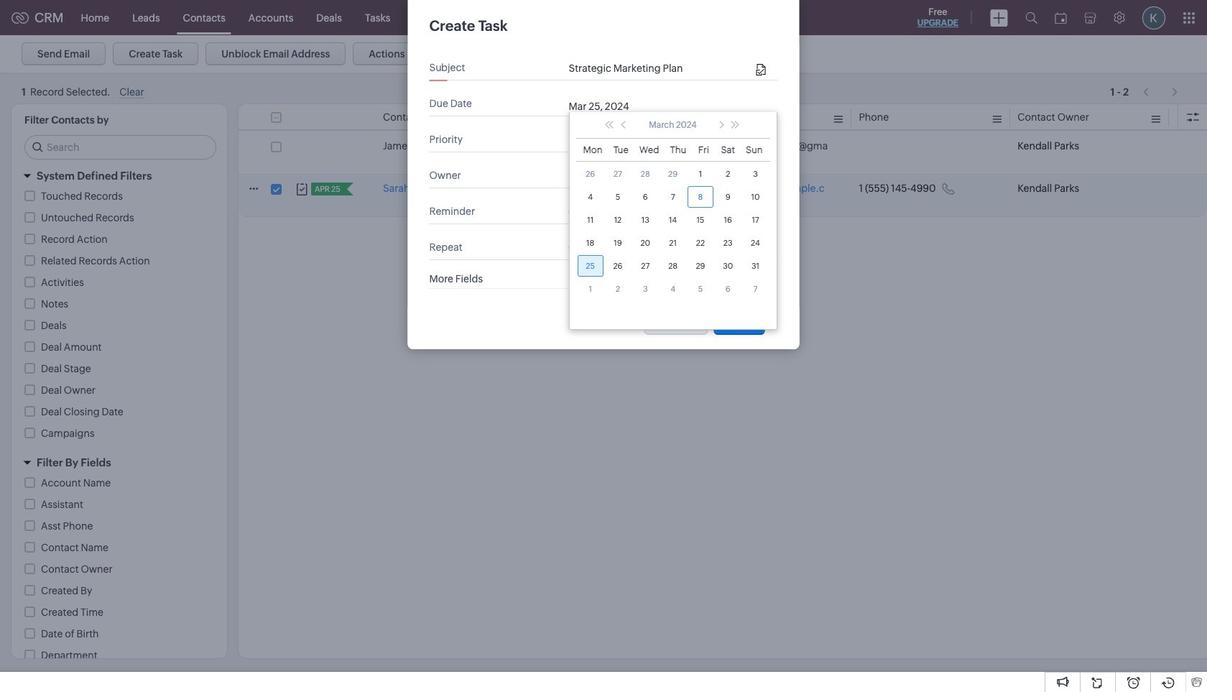 Task type: locate. For each thing, give the bounding box(es) containing it.
row group
[[239, 132, 1207, 217]]

Search text field
[[25, 136, 216, 159]]

None submit
[[714, 312, 765, 335]]

navigation
[[1136, 78, 1186, 99], [1136, 81, 1186, 102]]

subject name lookup image
[[756, 64, 766, 76]]

None button
[[644, 312, 708, 335]]

None text field
[[569, 63, 753, 74]]



Task type: vqa. For each thing, say whether or not it's contained in the screenshot.
Search text box
yes



Task type: describe. For each thing, give the bounding box(es) containing it.
2 navigation from the top
[[1136, 81, 1186, 102]]

1 navigation from the top
[[1136, 78, 1186, 99]]

logo image
[[11, 12, 29, 23]]

MMM d, yyyy text field
[[569, 101, 648, 112]]



